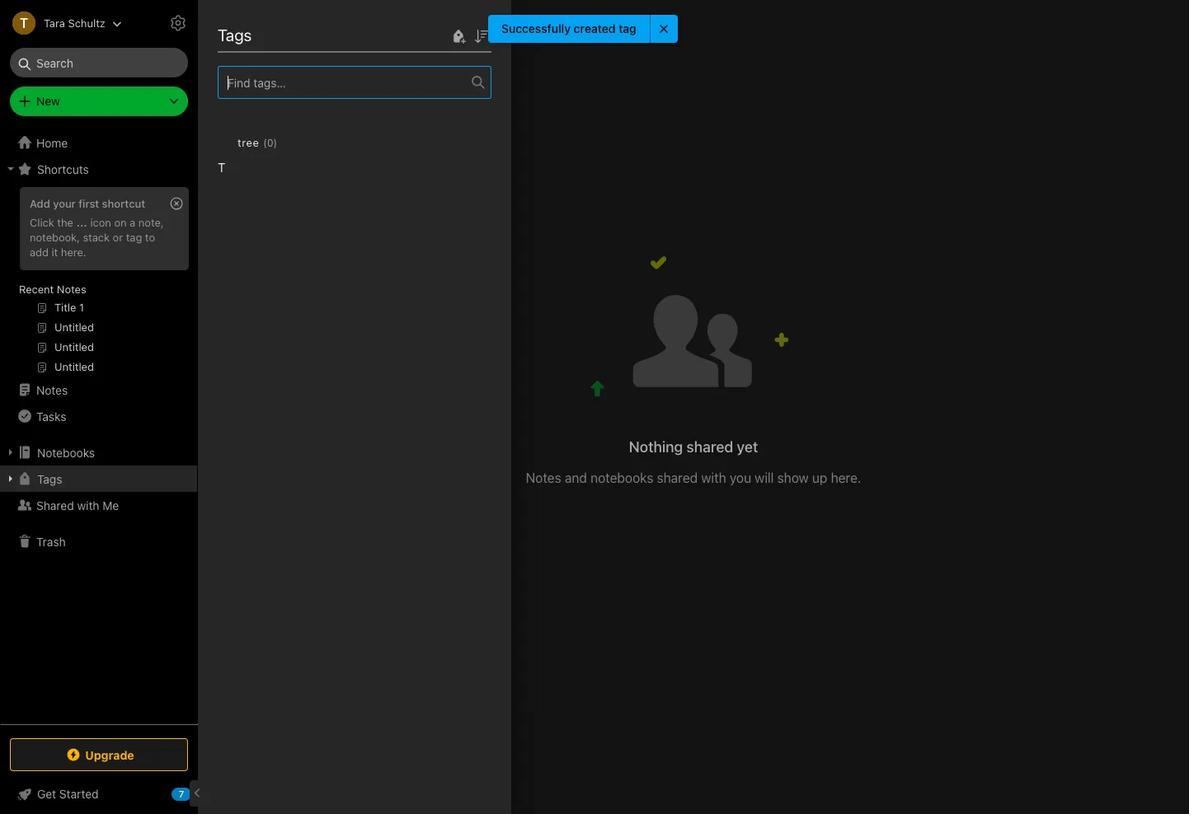 Task type: locate. For each thing, give the bounding box(es) containing it.
notes up tasks
[[36, 383, 68, 397]]

0 horizontal spatial me
[[102, 498, 119, 512]]

0 horizontal spatial tags
[[37, 472, 62, 486]]

here. right it
[[61, 246, 86, 259]]

7
[[179, 789, 184, 800]]

1 vertical spatial here.
[[831, 471, 861, 486]]

(
[[263, 136, 267, 149]]

to
[[145, 231, 155, 244]]

shared
[[687, 439, 733, 456], [657, 471, 698, 486]]

notes inside shared with me element
[[526, 471, 561, 486]]

notes
[[57, 283, 86, 296], [36, 383, 68, 397], [526, 471, 561, 486]]

get
[[37, 787, 56, 802]]

recent notes
[[19, 283, 86, 296]]

your
[[53, 197, 76, 210]]

upgrade button
[[10, 739, 188, 772]]

up
[[812, 471, 827, 486]]

tags down notebooks
[[37, 472, 62, 486]]

1 vertical spatial shared with me
[[36, 498, 119, 512]]

1 vertical spatial notes
[[36, 383, 68, 397]]

t
[[218, 160, 225, 175]]

tag right "created"
[[618, 21, 636, 35]]

2 vertical spatial notes
[[526, 471, 561, 486]]

shortcuts button
[[0, 156, 197, 182]]

notes left and at the left
[[526, 471, 561, 486]]

0 vertical spatial here.
[[61, 246, 86, 259]]

tree containing home
[[0, 129, 198, 724]]

shared up notes and notebooks shared with you will show up here.
[[687, 439, 733, 456]]

0 vertical spatial shared
[[687, 439, 733, 456]]

note,
[[138, 216, 164, 229]]

notebooks
[[590, 471, 653, 486]]

1 horizontal spatial tag
[[618, 21, 636, 35]]

tags right settings image
[[218, 26, 252, 45]]

0 horizontal spatial shared with me
[[36, 498, 119, 512]]

tasks button
[[0, 403, 197, 430]]

group
[[0, 182, 197, 383]]

shared down nothing shared yet
[[657, 471, 698, 486]]

0 horizontal spatial shared
[[36, 498, 74, 512]]

1 horizontal spatial with
[[278, 23, 308, 42]]

None search field
[[21, 48, 176, 78]]

will
[[755, 471, 774, 486]]

0 vertical spatial tags
[[218, 26, 252, 45]]

0 vertical spatial shared with me
[[223, 23, 335, 42]]

shared with me
[[223, 23, 335, 42], [36, 498, 119, 512]]

create new tag image
[[449, 26, 468, 46]]

Find tags… text field
[[219, 71, 472, 94]]

tree ( 0 )
[[237, 136, 277, 149]]

group inside tree
[[0, 182, 197, 383]]

tag down a
[[126, 231, 142, 244]]

tags
[[218, 26, 252, 45], [37, 472, 62, 486]]

successfully
[[501, 21, 570, 35]]

with down tags button at the left bottom of the page
[[77, 498, 99, 512]]

me
[[312, 23, 335, 42], [102, 498, 119, 512]]

and
[[565, 471, 587, 486]]

group containing add your first shortcut
[[0, 182, 197, 383]]

shortcut
[[102, 197, 145, 210]]

1 vertical spatial tags
[[37, 472, 62, 486]]

tree
[[0, 129, 198, 724]]

me down tags button at the left bottom of the page
[[102, 498, 119, 512]]

here. inside icon on a note, notebook, stack or tag to add it here.
[[61, 246, 86, 259]]

new
[[36, 94, 60, 108]]

2 horizontal spatial with
[[701, 471, 726, 486]]

get started
[[37, 787, 99, 802]]

tara
[[44, 16, 65, 29]]

notebooks
[[37, 446, 95, 460]]

2 vertical spatial with
[[77, 498, 99, 512]]

0 vertical spatial tag
[[618, 21, 636, 35]]

1 vertical spatial me
[[102, 498, 119, 512]]

1 vertical spatial with
[[701, 471, 726, 486]]

Search text field
[[21, 48, 176, 78]]

1 vertical spatial shared
[[657, 471, 698, 486]]

1 vertical spatial tag
[[126, 231, 142, 244]]

0 horizontal spatial tag
[[126, 231, 142, 244]]

tasks
[[36, 409, 66, 423]]

1 vertical spatial shared
[[36, 498, 74, 512]]

with left you
[[701, 471, 726, 486]]

nothing
[[629, 439, 683, 456]]

1 horizontal spatial here.
[[831, 471, 861, 486]]

0 vertical spatial me
[[312, 23, 335, 42]]

with
[[278, 23, 308, 42], [701, 471, 726, 486], [77, 498, 99, 512]]

icon on a note, notebook, stack or tag to add it here.
[[30, 216, 164, 259]]

Account field
[[0, 7, 122, 40]]

tag
[[618, 21, 636, 35], [126, 231, 142, 244]]

shared up trash
[[36, 498, 74, 512]]

shared
[[223, 23, 274, 42], [36, 498, 74, 512]]

created
[[573, 21, 615, 35]]

here. right up
[[831, 471, 861, 486]]

0 vertical spatial shared
[[223, 23, 274, 42]]

Help and Learning task checklist field
[[0, 782, 198, 808]]

add
[[30, 197, 50, 210]]

me up find tags… text box
[[312, 23, 335, 42]]

notes link
[[0, 377, 197, 403]]

notes for notes and notebooks shared with you will show up here.
[[526, 471, 561, 486]]

shared right settings image
[[223, 23, 274, 42]]

notes and notebooks shared with you will show up here.
[[526, 471, 861, 486]]

home
[[36, 136, 68, 150]]

here.
[[61, 246, 86, 259], [831, 471, 861, 486]]

1 horizontal spatial shared with me
[[223, 23, 335, 42]]

a
[[130, 216, 135, 229]]

schultz
[[68, 16, 105, 29]]

1 horizontal spatial me
[[312, 23, 335, 42]]

it
[[52, 246, 58, 259]]

1 horizontal spatial tags
[[218, 26, 252, 45]]

1 horizontal spatial shared
[[223, 23, 274, 42]]

notes right recent at top left
[[57, 283, 86, 296]]

with up find tags… text box
[[278, 23, 308, 42]]

0 horizontal spatial with
[[77, 498, 99, 512]]

sort options image
[[472, 26, 491, 46]]

0 horizontal spatial here.
[[61, 246, 86, 259]]



Task type: vqa. For each thing, say whether or not it's contained in the screenshot.
Expand note icon on the left of page
no



Task type: describe. For each thing, give the bounding box(es) containing it.
tara schultz
[[44, 16, 105, 29]]

started
[[59, 787, 99, 802]]

0 vertical spatial with
[[278, 23, 308, 42]]

trash link
[[0, 529, 197, 555]]

tags button
[[0, 466, 197, 492]]

)
[[273, 136, 277, 149]]

tag inside icon on a note, notebook, stack or tag to add it here.
[[126, 231, 142, 244]]

shared with me inside tree
[[36, 498, 119, 512]]

settings image
[[168, 13, 188, 33]]

0
[[267, 136, 273, 149]]

the
[[57, 216, 73, 229]]

icon
[[90, 216, 111, 229]]

notes for notes
[[36, 383, 68, 397]]

trash
[[36, 535, 66, 549]]

or
[[113, 231, 123, 244]]

nothing shared yet
[[629, 439, 758, 456]]

you
[[730, 471, 751, 486]]

...
[[76, 216, 87, 229]]

expand tags image
[[4, 472, 17, 486]]

0 vertical spatial notes
[[57, 283, 86, 296]]

shared inside tree
[[36, 498, 74, 512]]

shared with me link
[[0, 492, 197, 519]]

click to collapse image
[[192, 784, 204, 804]]

expand notebooks image
[[4, 446, 17, 459]]

add your first shortcut
[[30, 197, 145, 210]]

first
[[79, 197, 99, 210]]

tree
[[237, 136, 259, 149]]

notebooks link
[[0, 440, 197, 466]]

on
[[114, 216, 127, 229]]

new button
[[10, 87, 188, 116]]

stack
[[83, 231, 110, 244]]

home link
[[0, 129, 198, 156]]

recent
[[19, 283, 54, 296]]

here. inside shared with me element
[[831, 471, 861, 486]]

Sort field
[[472, 25, 491, 46]]

shortcuts
[[37, 162, 89, 176]]

notebook,
[[30, 231, 80, 244]]

t row group
[[218, 99, 505, 178]]

show
[[777, 471, 809, 486]]

shared with me element
[[198, 0, 1189, 815]]

click the ...
[[30, 216, 87, 229]]

yet
[[737, 439, 758, 456]]

upgrade
[[85, 748, 134, 762]]

successfully created tag
[[501, 21, 636, 35]]

tags inside button
[[37, 472, 62, 486]]

add
[[30, 246, 49, 259]]

click
[[30, 216, 54, 229]]



